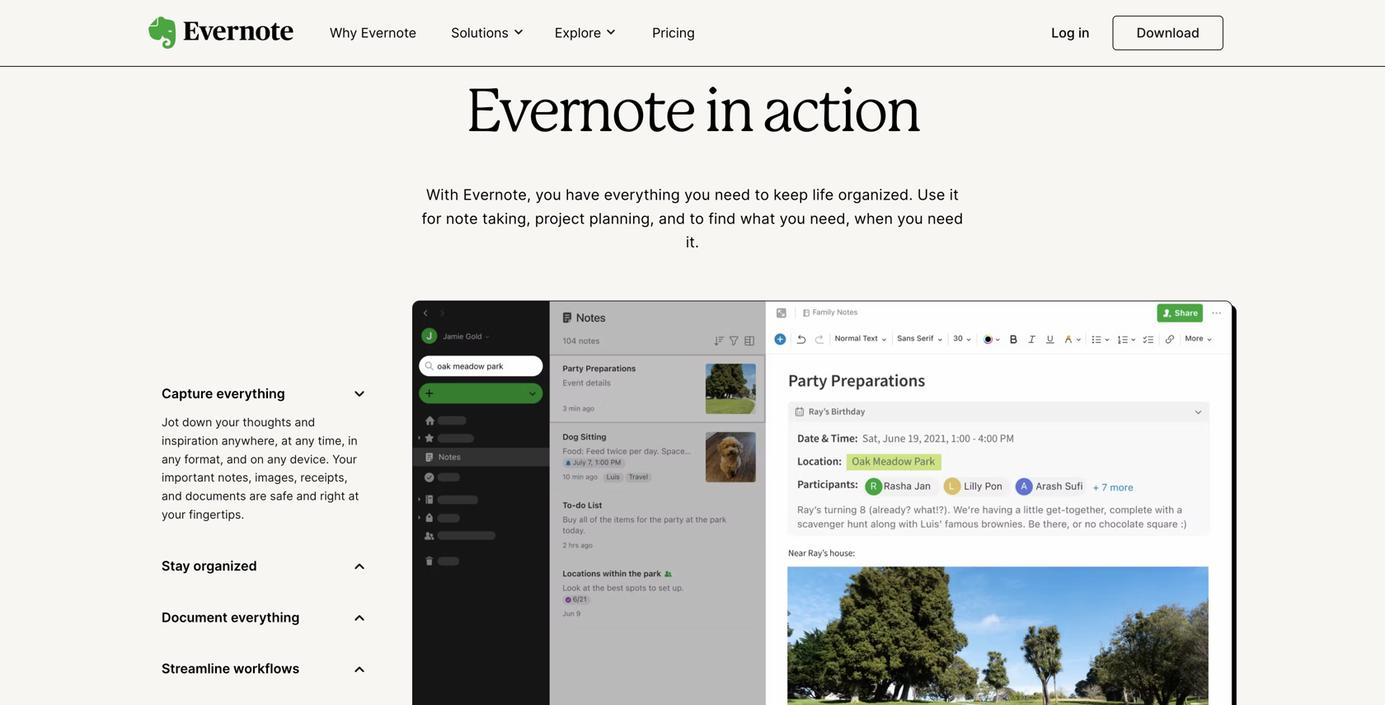 Task type: locate. For each thing, give the bounding box(es) containing it.
evernote up have
[[466, 86, 694, 142]]

1 vertical spatial everything
[[216, 386, 285, 402]]

jot
[[162, 415, 179, 429]]

anywhere,
[[222, 434, 278, 448]]

need
[[715, 186, 751, 204], [928, 209, 964, 228]]

1 vertical spatial in
[[704, 86, 753, 142]]

to up what
[[755, 186, 769, 204]]

any up images,
[[267, 452, 287, 466]]

any
[[295, 434, 315, 448], [162, 452, 181, 466], [267, 452, 287, 466]]

right note now image
[[412, 301, 1237, 705]]

everything
[[604, 186, 680, 204], [216, 386, 285, 402], [231, 609, 300, 625]]

document
[[162, 609, 228, 625]]

1 horizontal spatial to
[[755, 186, 769, 204]]

are
[[249, 489, 267, 503]]

0 vertical spatial your
[[215, 415, 240, 429]]

2 vertical spatial everything
[[231, 609, 300, 625]]

planning,
[[589, 209, 654, 228]]

workflows
[[233, 661, 300, 677]]

0 horizontal spatial in
[[348, 434, 358, 448]]

your
[[215, 415, 240, 429], [162, 508, 186, 522]]

evernote,
[[463, 186, 531, 204]]

1 vertical spatial to
[[690, 209, 704, 228]]

need up the find
[[715, 186, 751, 204]]

at
[[281, 434, 292, 448], [348, 489, 359, 503]]

your down capture everything
[[215, 415, 240, 429]]

taking,
[[482, 209, 531, 228]]

any up device.
[[295, 434, 315, 448]]

2 horizontal spatial in
[[1079, 25, 1090, 41]]

it
[[950, 186, 959, 204]]

in for evernote
[[704, 86, 753, 142]]

1 horizontal spatial your
[[215, 415, 240, 429]]

download link
[[1113, 16, 1224, 50]]

0 vertical spatial in
[[1079, 25, 1090, 41]]

action
[[763, 86, 919, 142]]

evernote right why
[[361, 25, 417, 41]]

have
[[566, 186, 600, 204]]

any up important
[[162, 452, 181, 466]]

capture everything
[[162, 386, 285, 402]]

everything up planning,
[[604, 186, 680, 204]]

1 horizontal spatial evernote
[[466, 86, 694, 142]]

1 horizontal spatial need
[[928, 209, 964, 228]]

log
[[1052, 25, 1075, 41]]

right
[[320, 489, 345, 503]]

at down thoughts
[[281, 434, 292, 448]]

0 vertical spatial everything
[[604, 186, 680, 204]]

and left the find
[[659, 209, 686, 228]]

important
[[162, 471, 215, 485]]

everything up thoughts
[[216, 386, 285, 402]]

0 horizontal spatial your
[[162, 508, 186, 522]]

1 horizontal spatial at
[[348, 489, 359, 503]]

0 horizontal spatial at
[[281, 434, 292, 448]]

why
[[330, 25, 357, 41]]

0 horizontal spatial any
[[162, 452, 181, 466]]

1 horizontal spatial in
[[704, 86, 753, 142]]

0 horizontal spatial to
[[690, 209, 704, 228]]

0 horizontal spatial need
[[715, 186, 751, 204]]

images,
[[255, 471, 297, 485]]

2 vertical spatial in
[[348, 434, 358, 448]]

and up device.
[[295, 415, 315, 429]]

0 horizontal spatial evernote
[[361, 25, 417, 41]]

to up it.
[[690, 209, 704, 228]]

with
[[426, 186, 459, 204]]

explore button
[[550, 24, 623, 42]]

need down it
[[928, 209, 964, 228]]

everything up workflows
[[231, 609, 300, 625]]

in
[[1079, 25, 1090, 41], [704, 86, 753, 142], [348, 434, 358, 448]]

1 vertical spatial your
[[162, 508, 186, 522]]

use
[[918, 186, 945, 204]]

1 vertical spatial evernote
[[466, 86, 694, 142]]

evernote
[[361, 25, 417, 41], [466, 86, 694, 142]]

your down important
[[162, 508, 186, 522]]

solutions
[[451, 25, 509, 41]]

at right right
[[348, 489, 359, 503]]

to
[[755, 186, 769, 204], [690, 209, 704, 228]]

documents
[[185, 489, 246, 503]]

note
[[446, 209, 478, 228]]

you
[[536, 186, 561, 204], [685, 186, 710, 204], [780, 209, 806, 228], [898, 209, 923, 228]]

and inside with evernote, you have everything you need to keep life organized. use it for note taking, project planning, and to find what you need, when you need it.
[[659, 209, 686, 228]]

everything for capture everything
[[216, 386, 285, 402]]

1 vertical spatial at
[[348, 489, 359, 503]]

format,
[[184, 452, 223, 466]]

0 vertical spatial to
[[755, 186, 769, 204]]

log in link
[[1042, 18, 1100, 49]]

and
[[659, 209, 686, 228], [295, 415, 315, 429], [227, 452, 247, 466], [162, 489, 182, 503], [296, 489, 317, 503]]



Task type: describe. For each thing, give the bounding box(es) containing it.
0 vertical spatial need
[[715, 186, 751, 204]]

organized.
[[838, 186, 913, 204]]

life
[[813, 186, 834, 204]]

it.
[[686, 233, 699, 251]]

stay organized
[[162, 558, 257, 574]]

and down important
[[162, 489, 182, 503]]

project
[[535, 209, 585, 228]]

in for log
[[1079, 25, 1090, 41]]

document everything
[[162, 609, 300, 625]]

for
[[422, 209, 442, 228]]

in inside jot down your thoughts and inspiration anywhere, at any time, in any format, and on any device. your important notes, images, receipts, and documents are safe and right at your fingertips.
[[348, 434, 358, 448]]

stay
[[162, 558, 190, 574]]

fingertips.
[[189, 508, 244, 522]]

thoughts
[[243, 415, 292, 429]]

safe
[[270, 489, 293, 503]]

capture
[[162, 386, 213, 402]]

why evernote
[[330, 25, 417, 41]]

pricing
[[652, 25, 695, 41]]

with evernote, you have everything you need to keep life organized. use it for note taking, project planning, and to find what you need, when you need it.
[[422, 186, 964, 251]]

you up project
[[536, 186, 561, 204]]

evernote logo image
[[148, 17, 294, 49]]

what
[[740, 209, 776, 228]]

when
[[854, 209, 893, 228]]

0 vertical spatial at
[[281, 434, 292, 448]]

streamline workflows
[[162, 661, 300, 677]]

everything inside with evernote, you have everything you need to keep life organized. use it for note taking, project planning, and to find what you need, when you need it.
[[604, 186, 680, 204]]

0 vertical spatial evernote
[[361, 25, 417, 41]]

need,
[[810, 209, 850, 228]]

find
[[709, 209, 736, 228]]

device.
[[290, 452, 329, 466]]

notes,
[[218, 471, 252, 485]]

down
[[182, 415, 212, 429]]

1 horizontal spatial any
[[267, 452, 287, 466]]

everything for document everything
[[231, 609, 300, 625]]

log in
[[1052, 25, 1090, 41]]

you down 'keep'
[[780, 209, 806, 228]]

solutions button
[[446, 24, 530, 42]]

pricing link
[[643, 18, 705, 49]]

and right safe
[[296, 489, 317, 503]]

evernote in action
[[466, 86, 919, 142]]

1 vertical spatial need
[[928, 209, 964, 228]]

streamline
[[162, 661, 230, 677]]

on
[[250, 452, 264, 466]]

receipts,
[[300, 471, 348, 485]]

why evernote link
[[320, 18, 426, 49]]

organized
[[193, 558, 257, 574]]

keep
[[774, 186, 808, 204]]

and up the notes,
[[227, 452, 247, 466]]

jot down your thoughts and inspiration anywhere, at any time, in any format, and on any device. your important notes, images, receipts, and documents are safe and right at your fingertips.
[[162, 415, 359, 522]]

you down use at the right top of page
[[898, 209, 923, 228]]

you up the find
[[685, 186, 710, 204]]

inspiration
[[162, 434, 218, 448]]

2 horizontal spatial any
[[295, 434, 315, 448]]

download
[[1137, 25, 1200, 41]]

explore
[[555, 25, 601, 41]]

your
[[332, 452, 357, 466]]

time,
[[318, 434, 345, 448]]



Task type: vqa. For each thing, say whether or not it's contained in the screenshot.
the bottommost evernote logo
no



